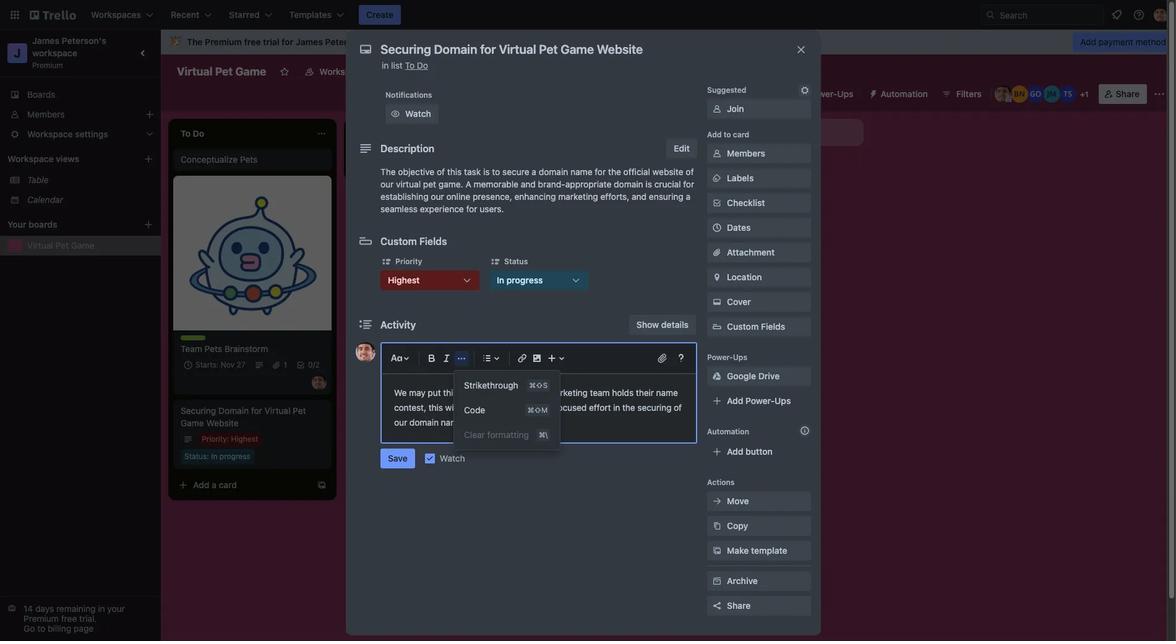 Task type: locate. For each thing, give the bounding box(es) containing it.
add inside add button button
[[727, 446, 743, 457]]

create from template… image down edit button
[[668, 160, 678, 170]]

sm image inside join "link"
[[711, 103, 723, 115]]

group inside editor toolbar toolbar
[[454, 373, 560, 447]]

archive link
[[707, 571, 811, 591]]

game left star or unstar board icon
[[235, 65, 266, 78]]

: for status
[[207, 452, 209, 461]]

your boards with 1 items element
[[7, 217, 125, 232]]

sm image for watch
[[389, 108, 402, 120]]

: for priority
[[227, 434, 229, 444]]

1 horizontal spatial power-
[[746, 395, 775, 406]]

2 horizontal spatial add a card
[[545, 159, 588, 170]]

this inside "the objective of this task is to secure a domain name for the official website of our virtual pet game. a memorable and brand-appropriate domain is crucial for establishing our online presence, enhancing marketing efforts, and ensuring a seamless experience for users."
[[447, 166, 462, 177]]

for right trial
[[282, 37, 293, 47]]

add power-ups
[[727, 395, 791, 406]]

sm image for copy
[[711, 520, 723, 532]]

0 vertical spatial free
[[244, 37, 261, 47]]

your
[[107, 603, 125, 614]]

add
[[1080, 37, 1096, 47], [718, 127, 734, 137], [707, 130, 722, 139], [369, 159, 385, 170], [545, 159, 561, 170], [727, 395, 743, 406], [727, 446, 743, 457], [193, 480, 209, 490]]

1 vertical spatial name
[[656, 387, 678, 398]]

create from template… image up memorable
[[493, 160, 502, 170]]

1 horizontal spatial free
[[244, 37, 261, 47]]

1 vertical spatial watch
[[440, 453, 465, 463]]

payment
[[1099, 37, 1133, 47]]

1 horizontal spatial ups
[[775, 395, 791, 406]]

fields down experience
[[419, 236, 447, 247]]

table
[[27, 174, 49, 185]]

sm image left cover
[[711, 296, 723, 308]]

this for of
[[447, 166, 462, 177]]

of up the "game."
[[437, 166, 445, 177]]

0 vertical spatial and
[[521, 179, 536, 189]]

ends
[[419, 37, 440, 47]]

add a card button down status : in progress
[[173, 475, 312, 495]]

name up appropriate
[[571, 166, 593, 177]]

1 horizontal spatial workspace
[[319, 66, 365, 77]]

0 vertical spatial 14
[[454, 37, 464, 47]]

for right the "crucial"
[[683, 179, 694, 189]]

: down priority : highest
[[207, 452, 209, 461]]

sm image inside automation button
[[864, 84, 881, 101]]

game inside securing domain for virtual pet game website
[[181, 418, 204, 428]]

1 vertical spatial status
[[184, 452, 207, 461]]

group
[[454, 373, 560, 447]]

add a card button for create from template… image
[[173, 475, 312, 495]]

Main content area, start typing to enter text. text field
[[394, 385, 684, 430]]

2 horizontal spatial virtual
[[265, 405, 290, 416]]

premium inside banner
[[205, 37, 242, 47]]

contest,
[[394, 402, 426, 413]]

share down archive
[[727, 600, 751, 611]]

jeremy miller (jeremymiller198) image
[[1043, 85, 1060, 103]]

notifications
[[385, 90, 432, 100]]

0 horizontal spatial custom fields
[[381, 236, 447, 247]]

card for add a card button corresponding to create from template… image
[[219, 480, 237, 490]]

status down priority : highest
[[184, 452, 207, 461]]

their
[[636, 387, 654, 398]]

the left objective on the left
[[381, 166, 396, 177]]

0 horizontal spatial game
[[71, 240, 94, 251]]

0 vertical spatial premium
[[205, 37, 242, 47]]

add up add button
[[727, 395, 743, 406]]

0 horizontal spatial the
[[533, 387, 546, 398]]

of right securing
[[674, 402, 682, 413]]

italic ⌘i image
[[439, 351, 454, 366]]

of right website
[[686, 166, 694, 177]]

add inside add power-ups link
[[727, 395, 743, 406]]

power-ups inside button
[[808, 88, 854, 99]]

attach and insert link image
[[657, 352, 669, 364]]

cover
[[727, 296, 751, 307]]

a down description
[[387, 159, 392, 170]]

2 horizontal spatial add a card button
[[525, 155, 663, 174]]

free inside 14 days remaining in your premium free trial. go to billing page
[[61, 613, 77, 624]]

1 vertical spatial power-
[[707, 353, 733, 362]]

marketing up the focused
[[548, 387, 588, 398]]

ups up add button button
[[775, 395, 791, 406]]

1 horizontal spatial add a card
[[369, 159, 413, 170]]

1 horizontal spatial our
[[394, 417, 407, 428]]

card down status : in progress
[[219, 480, 237, 490]]

visible
[[367, 66, 394, 77]]

1 vertical spatial workspace
[[7, 153, 54, 164]]

james right j
[[32, 35, 59, 46]]

highest
[[388, 275, 420, 285], [231, 434, 258, 444]]

1 vertical spatial pet
[[55, 240, 69, 251]]

create from template… image
[[493, 160, 502, 170], [668, 160, 678, 170]]

card for 1st create from template… icon from the right add a card button
[[570, 159, 588, 170]]

1 vertical spatial list
[[770, 127, 783, 137]]

sm image down "add to card"
[[711, 147, 723, 160]]

pets
[[240, 154, 258, 165], [205, 343, 222, 354]]

ups left automation button
[[837, 88, 854, 99]]

remaining
[[56, 603, 96, 614]]

formatting
[[487, 429, 529, 440]]

status for status
[[504, 257, 528, 266]]

is up memorable
[[483, 166, 490, 177]]

priority up status : in progress
[[202, 434, 227, 444]]

sm image for automation
[[864, 84, 881, 101]]

1 vertical spatial custom fields
[[727, 321, 785, 332]]

color: bold lime, title: "team task" element
[[181, 335, 218, 345]]

workspace
[[372, 37, 417, 47], [32, 48, 77, 58]]

custom fields down cover link
[[727, 321, 785, 332]]

drive inside button
[[752, 88, 774, 99]]

sm image for google drive
[[711, 370, 723, 382]]

1 vertical spatial marketing
[[548, 387, 588, 398]]

workspace for workspace views
[[7, 153, 54, 164]]

boards
[[27, 89, 55, 100]]

14 left days.
[[454, 37, 464, 47]]

1 horizontal spatial custom
[[727, 321, 759, 332]]

2 vertical spatial pet
[[293, 405, 306, 416]]

task inside "the objective of this task is to secure a domain name for the official website of our virtual pet game. a memorable and brand-appropriate domain is crucial for establishing our online presence, enhancing marketing efforts, and ensuring a seamless experience for users."
[[464, 166, 481, 177]]

0 vertical spatial power-ups
[[808, 88, 854, 99]]

sm image inside members link
[[711, 147, 723, 160]]

open help dialog image
[[674, 351, 689, 366]]

james peterson (jamespeterson93) image left the gary orlando (garyorlando) icon
[[995, 85, 1012, 103]]

virtual pet game down confetti icon
[[177, 65, 266, 78]]

peterson's
[[62, 35, 106, 46], [325, 37, 370, 47]]

virtual pet game down your boards with 1 items element
[[27, 240, 94, 251]]

in left the your
[[98, 603, 105, 614]]

team
[[590, 387, 610, 398]]

+ 1
[[1080, 90, 1089, 99]]

game inside text field
[[235, 65, 266, 78]]

2 create from template… image from the left
[[668, 160, 678, 170]]

1 vertical spatial workspace
[[32, 48, 77, 58]]

ben nelson (bennelson96) image
[[1011, 85, 1028, 103]]

marketing down appropriate
[[558, 191, 598, 202]]

add left button
[[727, 446, 743, 457]]

1 horizontal spatial list
[[770, 127, 783, 137]]

may
[[409, 387, 426, 398]]

trial.
[[79, 613, 97, 624]]

workspace inside button
[[319, 66, 365, 77]]

1 vertical spatial pets
[[205, 343, 222, 354]]

Search field
[[996, 6, 1104, 24]]

join link
[[707, 99, 811, 119]]

members link down 'boards'
[[0, 105, 161, 124]]

0 vertical spatial status
[[504, 257, 528, 266]]

sm image for make template
[[711, 545, 723, 557]]

group containing strikethrough
[[454, 373, 560, 447]]

0 horizontal spatial add a card button
[[173, 475, 312, 495]]

2 horizontal spatial ups
[[837, 88, 854, 99]]

members down 'boards'
[[27, 109, 65, 119]]

0 horizontal spatial share
[[727, 600, 751, 611]]

star or unstar board image
[[280, 67, 290, 77]]

google up add power-ups
[[727, 371, 756, 381]]

1 horizontal spatial priority
[[395, 257, 422, 266]]

objective
[[398, 166, 435, 177]]

custom fields down seamless
[[381, 236, 447, 247]]

2 horizontal spatial our
[[431, 191, 444, 202]]

0 horizontal spatial members
[[27, 109, 65, 119]]

filters
[[956, 88, 982, 99]]

highest down securing domain for virtual pet game website on the left bottom
[[231, 434, 258, 444]]

add button button
[[707, 442, 811, 462]]

add inside add another list button
[[718, 127, 734, 137]]

sm image inside the labels link
[[711, 172, 723, 184]]

sm image up in progress
[[489, 256, 502, 268]]

1 vertical spatial in
[[211, 452, 217, 461]]

name inside "the objective of this task is to secure a domain name for the official website of our virtual pet game. a memorable and brand-appropriate domain is crucial for establishing our online presence, enhancing marketing efforts, and ensuring a seamless experience for users."
[[571, 166, 593, 177]]

sm image left archive
[[711, 575, 723, 587]]

1 horizontal spatial status
[[504, 257, 528, 266]]

0 horizontal spatial ups
[[733, 353, 747, 362]]

your boards
[[7, 219, 57, 230]]

1 horizontal spatial highest
[[388, 275, 420, 285]]

virtual pet game inside virtual pet game link
[[27, 240, 94, 251]]

0 vertical spatial :
[[227, 434, 229, 444]]

1 vertical spatial members
[[727, 148, 765, 158]]

add a card button for 1st create from template… icon from the right
[[525, 155, 663, 174]]

workspace inside james peterson's workspace premium
[[32, 48, 77, 58]]

this up will
[[443, 387, 458, 398]]

show menu image
[[1153, 88, 1166, 100]]

team left task
[[181, 335, 200, 345]]

1 horizontal spatial virtual
[[177, 65, 213, 78]]

link image
[[515, 351, 530, 366]]

the up more at left bottom
[[533, 387, 546, 398]]

0 horizontal spatial fields
[[419, 236, 447, 247]]

1 horizontal spatial game
[[181, 418, 204, 428]]

0 horizontal spatial progress
[[220, 452, 250, 461]]

team up starts:
[[181, 343, 202, 354]]

tara schultz (taraschultz7) image
[[1059, 85, 1076, 103]]

google drive up join
[[721, 88, 774, 99]]

sm image inside move link
[[711, 495, 723, 507]]

add a card for add a card button corresponding to 2nd create from template… icon from the right
[[369, 159, 413, 170]]

:
[[227, 434, 229, 444], [207, 452, 209, 461]]

0 horizontal spatial priority
[[202, 434, 227, 444]]

0 vertical spatial the
[[608, 166, 621, 177]]

2 vertical spatial game
[[181, 418, 204, 428]]

peterson's up 'boards' "link"
[[62, 35, 106, 46]]

virtual right domain at the left bottom of page
[[265, 405, 290, 416]]

workspace down 🎉 the premium free trial for james peterson's workspace ends in 14 days.
[[319, 66, 365, 77]]

1 horizontal spatial is
[[646, 179, 652, 189]]

create from template… image
[[317, 480, 327, 490]]

google drive inside button
[[721, 88, 774, 99]]

boards
[[28, 219, 57, 230]]

board
[[424, 66, 449, 77]]

banner containing 🎉
[[161, 30, 1176, 54]]

0 horizontal spatial is
[[483, 166, 490, 177]]

card down description
[[394, 159, 413, 170]]

copy
[[727, 520, 748, 531]]

custom fields
[[381, 236, 447, 247], [727, 321, 785, 332]]

0 vertical spatial power-
[[808, 88, 837, 99]]

sm image inside copy link
[[711, 520, 723, 532]]

google inside button
[[721, 88, 750, 99]]

0 vertical spatial custom fields
[[381, 236, 447, 247]]

⌘\
[[539, 431, 548, 439]]

james inside james peterson's workspace premium
[[32, 35, 59, 46]]

sm image for archive
[[711, 575, 723, 587]]

0 notifications image
[[1109, 7, 1124, 22]]

image image
[[530, 351, 545, 366]]

0 vertical spatial progress
[[507, 275, 543, 285]]

0 horizontal spatial power-
[[707, 353, 733, 362]]

sm image inside "archive" link
[[711, 575, 723, 587]]

banner
[[161, 30, 1176, 54]]

drive right suggested
[[752, 88, 774, 99]]

domain up brand- on the left top
[[539, 166, 568, 177]]

add a card button
[[349, 155, 488, 174], [525, 155, 663, 174], [173, 475, 312, 495]]

pets inside team task team pets brainstorm
[[205, 343, 222, 354]]

1 vertical spatial automation
[[707, 427, 749, 436]]

workspace up in list to do
[[372, 37, 417, 47]]

0 vertical spatial fields
[[419, 236, 447, 247]]

members link down another
[[707, 144, 811, 163]]

labels link
[[707, 168, 811, 188]]

to right us at the bottom of the page
[[494, 402, 502, 413]]

this
[[447, 166, 462, 177], [443, 387, 458, 398], [429, 402, 443, 413]]

add down join
[[718, 127, 734, 137]]

1 vertical spatial 1
[[284, 360, 287, 369]]

14 left days
[[24, 603, 33, 614]]

sm image for cover
[[711, 296, 723, 308]]

0 horizontal spatial members link
[[0, 105, 161, 124]]

0 horizontal spatial pets
[[205, 343, 222, 354]]

0 horizontal spatial virtual pet game
[[27, 240, 94, 251]]

add a card up brand- on the left top
[[545, 159, 588, 170]]

custom down cover
[[727, 321, 759, 332]]

1 vertical spatial is
[[646, 179, 652, 189]]

sm image inside location "link"
[[711, 271, 723, 283]]

power- right the "open help dialog" image
[[707, 353, 733, 362]]

more
[[532, 402, 553, 413]]

1 horizontal spatial add a card button
[[349, 155, 488, 174]]

sm image right "power-ups" button
[[864, 84, 881, 101]]

the inside "the objective of this task is to secure a domain name for the official website of our virtual pet game. a memorable and brand-appropriate domain is crucial for establishing our online presence, enhancing marketing efforts, and ensuring a seamless experience for users."
[[608, 166, 621, 177]]

custom inside button
[[727, 321, 759, 332]]

progress
[[507, 275, 543, 285], [220, 452, 250, 461]]

share left "show menu" image
[[1116, 88, 1140, 99]]

add payment method
[[1080, 37, 1166, 47]]

1 team from the top
[[181, 335, 200, 345]]

watch down notifications
[[405, 108, 431, 119]]

1 horizontal spatial watch
[[440, 453, 465, 463]]

add to card
[[707, 130, 749, 139]]

0 horizontal spatial status
[[184, 452, 207, 461]]

board link
[[403, 62, 456, 82]]

0 vertical spatial priority
[[395, 257, 422, 266]]

0 horizontal spatial :
[[207, 452, 209, 461]]

add a card
[[369, 159, 413, 170], [545, 159, 588, 170], [193, 480, 237, 490]]

share button
[[1099, 84, 1147, 104], [707, 596, 811, 616]]

will
[[445, 402, 458, 413]]

status : in progress
[[184, 452, 250, 461]]

sm image
[[864, 84, 881, 101], [711, 147, 723, 160], [711, 172, 723, 184], [462, 274, 472, 286]]

sm image inside make template link
[[711, 545, 723, 557]]

focused
[[555, 402, 587, 413]]

members for the bottommost members link
[[727, 148, 765, 158]]

0 vertical spatial custom
[[381, 236, 417, 247]]

seamless
[[381, 204, 418, 214]]

is
[[483, 166, 490, 177], [646, 179, 652, 189]]

sm image
[[799, 84, 811, 97], [711, 103, 723, 115], [389, 108, 402, 120], [711, 197, 723, 209], [381, 256, 393, 268], [489, 256, 502, 268], [711, 271, 723, 283], [571, 274, 581, 286], [711, 296, 723, 308], [711, 370, 723, 382], [711, 495, 723, 507], [711, 520, 723, 532], [711, 545, 723, 557], [711, 575, 723, 587]]

to left another
[[724, 130, 731, 139]]

0 vertical spatial game
[[235, 65, 266, 78]]

workspace
[[319, 66, 365, 77], [7, 153, 54, 164]]

0 horizontal spatial list
[[391, 60, 403, 71]]

share button left "show menu" image
[[1099, 84, 1147, 104]]

custom
[[381, 236, 417, 247], [727, 321, 759, 332]]

1 vertical spatial and
[[632, 191, 647, 202]]

for
[[282, 37, 293, 47], [595, 166, 606, 177], [683, 179, 694, 189], [466, 204, 477, 214], [251, 405, 262, 416]]

lists image
[[480, 351, 494, 366]]

the down 'holds'
[[622, 402, 635, 413]]

this up the "game."
[[447, 166, 462, 177]]

14
[[454, 37, 464, 47], [24, 603, 33, 614]]

1 vertical spatial priority
[[202, 434, 227, 444]]

task
[[464, 166, 481, 177], [460, 387, 477, 398]]

sm image left the make
[[711, 545, 723, 557]]

our down contest,
[[394, 417, 407, 428]]

virtual
[[396, 179, 421, 189]]

text styles image
[[389, 351, 404, 366]]

checklist
[[727, 197, 765, 208]]

power- inside button
[[808, 88, 837, 99]]

to inside we may put this task on hold while the marketing team holds their name contest, this will allow us to have a more focused effort in the securing of our domain name.
[[494, 402, 502, 413]]

name
[[571, 166, 593, 177], [656, 387, 678, 398]]

sm image for checklist
[[711, 197, 723, 209]]

priority
[[395, 257, 422, 266], [202, 434, 227, 444]]

1 horizontal spatial workspace
[[372, 37, 417, 47]]

0 horizontal spatial automation
[[707, 427, 749, 436]]

0 horizontal spatial workspace
[[7, 153, 54, 164]]

add a card for 1st create from template… icon from the right add a card button
[[545, 159, 588, 170]]

our left the virtual
[[381, 179, 394, 189]]

a right secure in the top left of the page
[[532, 166, 536, 177]]

the left official
[[608, 166, 621, 177]]

show
[[637, 319, 659, 330]]

google
[[721, 88, 750, 99], [727, 371, 756, 381]]

the right 🎉
[[187, 37, 203, 47]]

james peterson (jamespeterson93) image
[[1154, 7, 1169, 22], [995, 85, 1012, 103], [356, 342, 376, 362], [312, 375, 327, 390]]

sm image left copy
[[711, 520, 723, 532]]

add inside the add payment method link
[[1080, 37, 1096, 47]]

sm image down notifications
[[389, 108, 402, 120]]

website
[[653, 166, 683, 177]]

task inside we may put this task on hold while the marketing team holds their name contest, this will allow us to have a more focused effort in the securing of our domain name.
[[460, 387, 477, 398]]

james peterson (jamespeterson93) image down 2
[[312, 375, 327, 390]]

marketing
[[558, 191, 598, 202], [548, 387, 588, 398]]

0 horizontal spatial name
[[571, 166, 593, 177]]

0 vertical spatial watch
[[405, 108, 431, 119]]

1 horizontal spatial pets
[[240, 154, 258, 165]]

bold ⌘b image
[[424, 351, 439, 366]]

1 horizontal spatial :
[[227, 434, 229, 444]]

add power-ups link
[[707, 391, 811, 411]]

1 vertical spatial this
[[443, 387, 458, 398]]

add a card button for 2nd create from template… icon from the right
[[349, 155, 488, 174]]

confetti image
[[171, 37, 182, 47]]

0 horizontal spatial peterson's
[[62, 35, 106, 46]]

sm image inside watch button
[[389, 108, 402, 120]]

more formatting image
[[454, 351, 469, 366]]

0 vertical spatial members link
[[0, 105, 161, 124]]

card
[[733, 130, 749, 139], [394, 159, 413, 170], [570, 159, 588, 170], [219, 480, 237, 490]]

this down put
[[429, 402, 443, 413]]

custom fields inside button
[[727, 321, 785, 332]]

have
[[505, 402, 523, 413]]

add a card button down description
[[349, 155, 488, 174]]

sm image for location
[[711, 271, 723, 283]]

pet inside text field
[[215, 65, 233, 78]]

name inside we may put this task on hold while the marketing team holds their name contest, this will allow us to have a more focused effort in the securing of our domain name.
[[656, 387, 678, 398]]

james right trial
[[296, 37, 323, 47]]

ensuring
[[649, 191, 684, 202]]

game.
[[439, 179, 463, 189]]

to inside "the objective of this task is to secure a domain name for the official website of our virtual pet game. a memorable and brand-appropriate domain is crucial for establishing our online presence, enhancing marketing efforts, and ensuring a seamless experience for users."
[[492, 166, 500, 177]]

sm image left labels
[[711, 172, 723, 184]]

pets right conceptualize
[[240, 154, 258, 165]]

j link
[[7, 43, 27, 63]]

power-ups button
[[784, 84, 861, 104]]

workspace up table at the top
[[7, 153, 54, 164]]

in inside 14 days remaining in your premium free trial. go to billing page
[[98, 603, 105, 614]]

activity
[[381, 319, 416, 330]]

1 left 0
[[284, 360, 287, 369]]

1 horizontal spatial domain
[[539, 166, 568, 177]]

1 horizontal spatial in
[[497, 275, 504, 285]]

and up enhancing
[[521, 179, 536, 189]]

in inside we may put this task on hold while the marketing team holds their name contest, this will allow us to have a more focused effort in the securing of our domain name.
[[613, 402, 620, 413]]

for right domain at the left bottom of page
[[251, 405, 262, 416]]

add a card down description
[[369, 159, 413, 170]]

fields inside button
[[761, 321, 785, 332]]

members link
[[0, 105, 161, 124], [707, 144, 811, 163]]

google drive up add power-ups
[[727, 371, 780, 381]]

2 horizontal spatial the
[[622, 402, 635, 413]]

task up allow
[[460, 387, 477, 398]]

marketing inside "the objective of this task is to secure a domain name for the official website of our virtual pet game. a memorable and brand-appropriate domain is crucial for establishing our online presence, enhancing marketing efforts, and ensuring a seamless experience for users."
[[558, 191, 598, 202]]

0 vertical spatial the
[[187, 37, 203, 47]]

14 inside 14 days remaining in your premium free trial. go to billing page
[[24, 603, 33, 614]]

conceptualize pets
[[181, 154, 258, 165]]

1 create from template… image from the left
[[493, 160, 502, 170]]

website
[[206, 418, 239, 428]]

sm image down seamless
[[381, 256, 393, 268]]

add down status : in progress
[[193, 480, 209, 490]]

sm image inside "checklist" link
[[711, 197, 723, 209]]

strikethrough
[[464, 380, 518, 390]]

a
[[466, 179, 471, 189]]

move link
[[707, 491, 811, 511]]

sm image for join
[[711, 103, 723, 115]]

custom down seamless
[[381, 236, 417, 247]]

0 horizontal spatial add a card
[[193, 480, 237, 490]]

0 vertical spatial google drive
[[721, 88, 774, 99]]

sm image inside cover link
[[711, 296, 723, 308]]

None text field
[[374, 38, 783, 61]]

task for is
[[464, 166, 481, 177]]

add a card down status : in progress
[[193, 480, 237, 490]]

drive up add power-ups
[[758, 371, 780, 381]]



Task type: vqa. For each thing, say whether or not it's contained in the screenshot.
right our
yes



Task type: describe. For each thing, give the bounding box(es) containing it.
card for add a card button corresponding to 2nd create from template… icon from the right
[[394, 159, 413, 170]]

sm image for suggested
[[799, 84, 811, 97]]

calendar link
[[27, 194, 153, 206]]

priority for priority : highest
[[202, 434, 227, 444]]

27
[[237, 360, 245, 369]]

1 vertical spatial members link
[[707, 144, 811, 163]]

sm image right in progress
[[571, 274, 581, 286]]

1 vertical spatial progress
[[220, 452, 250, 461]]

brand-
[[538, 179, 565, 189]]

2 vertical spatial this
[[429, 402, 443, 413]]

task for on
[[460, 387, 477, 398]]

while
[[510, 387, 531, 398]]

1 vertical spatial domain
[[614, 179, 643, 189]]

workspace for workspace visible
[[319, 66, 365, 77]]

1 vertical spatial game
[[71, 240, 94, 251]]

views
[[56, 153, 79, 164]]

add another list button
[[695, 119, 864, 146]]

1 vertical spatial the
[[533, 387, 546, 398]]

for inside securing domain for virtual pet game website
[[251, 405, 262, 416]]

checklist link
[[707, 193, 811, 213]]

trial
[[263, 37, 279, 47]]

sm image for labels
[[711, 172, 723, 184]]

location
[[727, 272, 762, 282]]

0 horizontal spatial the
[[187, 37, 203, 47]]

clear
[[464, 429, 485, 440]]

hold
[[491, 387, 508, 398]]

virtual inside text field
[[177, 65, 213, 78]]

0 horizontal spatial 1
[[284, 360, 287, 369]]

0 vertical spatial our
[[381, 179, 394, 189]]

0 vertical spatial domain
[[539, 166, 568, 177]]

create
[[366, 9, 394, 20]]

search image
[[986, 10, 996, 20]]

task
[[202, 335, 218, 345]]

card down join
[[733, 130, 749, 139]]

save button
[[381, 449, 415, 468]]

Board name text field
[[171, 62, 272, 82]]

sm image for move
[[711, 495, 723, 507]]

1 vertical spatial our
[[431, 191, 444, 202]]

make
[[727, 545, 749, 556]]

show details link
[[629, 315, 696, 335]]

name.
[[441, 417, 465, 428]]

to inside 14 days remaining in your premium free trial. go to billing page
[[37, 623, 45, 634]]

0 horizontal spatial power-ups
[[707, 353, 747, 362]]

dates
[[727, 222, 751, 233]]

members for top members link
[[27, 109, 65, 119]]

another
[[736, 127, 768, 137]]

1 vertical spatial google drive
[[727, 371, 780, 381]]

description
[[381, 143, 435, 154]]

securing
[[181, 405, 216, 416]]

james peterson (jamespeterson93) image left the text styles icon
[[356, 342, 376, 362]]

boards link
[[0, 85, 161, 105]]

calendar
[[27, 194, 63, 205]]

premium inside 14 days remaining in your premium free trial. go to billing page
[[24, 613, 59, 624]]

add down description
[[369, 159, 385, 170]]

join
[[727, 103, 744, 114]]

j
[[14, 46, 21, 60]]

0 horizontal spatial in
[[211, 452, 217, 461]]

editor toolbar toolbar
[[387, 348, 691, 450]]

a up brand- on the left top
[[563, 159, 568, 170]]

2 team from the top
[[181, 343, 202, 354]]

archive
[[727, 575, 758, 586]]

list inside button
[[770, 127, 783, 137]]

0 horizontal spatial custom
[[381, 236, 417, 247]]

to
[[405, 60, 415, 71]]

0 horizontal spatial pet
[[55, 240, 69, 251]]

marketing inside we may put this task on hold while the marketing team holds their name contest, this will allow us to have a more focused effort in the securing of our domain name.
[[548, 387, 588, 398]]

premium inside james peterson's workspace premium
[[32, 61, 63, 70]]

labels
[[727, 173, 754, 183]]

domain inside we may put this task on hold while the marketing team holds their name contest, this will allow us to have a more focused effort in the securing of our domain name.
[[410, 417, 439, 428]]

0 horizontal spatial share button
[[707, 596, 811, 616]]

virtual pet game inside virtual pet game text field
[[177, 65, 266, 78]]

1 vertical spatial drive
[[758, 371, 780, 381]]

experience
[[420, 204, 464, 214]]

watch inside button
[[405, 108, 431, 119]]

securing domain for virtual pet game website link
[[181, 405, 324, 429]]

2 vertical spatial power-
[[746, 395, 775, 406]]

for up appropriate
[[595, 166, 606, 177]]

1 vertical spatial highest
[[231, 434, 258, 444]]

1 horizontal spatial 1
[[1085, 90, 1089, 99]]

days
[[35, 603, 54, 614]]

add right edit button
[[707, 130, 722, 139]]

virtual pet game link
[[27, 239, 153, 252]]

memorable
[[474, 179, 519, 189]]

share for left share button
[[727, 600, 751, 611]]

suggested
[[707, 85, 747, 95]]

0 horizontal spatial and
[[521, 179, 536, 189]]

days.
[[469, 37, 491, 47]]

james peterson (jamespeterson93) image inside primary element
[[1154, 7, 1169, 22]]

0 vertical spatial highest
[[388, 275, 420, 285]]

method
[[1136, 37, 1166, 47]]

button
[[746, 446, 773, 457]]

ups inside button
[[837, 88, 854, 99]]

create a view image
[[144, 154, 153, 164]]

watch button
[[385, 104, 439, 124]]

1 horizontal spatial peterson's
[[325, 37, 370, 47]]

share for topmost share button
[[1116, 88, 1140, 99]]

james peterson's workspace premium
[[32, 35, 109, 70]]

a inside we may put this task on hold while the marketing team holds their name contest, this will allow us to have a more focused effort in the securing of our domain name.
[[526, 402, 530, 413]]

attachment
[[727, 247, 775, 257]]

add up brand- on the left top
[[545, 159, 561, 170]]

🎉 the premium free trial for james peterson's workspace ends in 14 days.
[[171, 37, 491, 47]]

1 vertical spatial google
[[727, 371, 756, 381]]

0 vertical spatial workspace
[[372, 37, 417, 47]]

this for put
[[443, 387, 458, 398]]

add board image
[[144, 220, 153, 230]]

google drive button
[[700, 84, 781, 104]]

1 horizontal spatial progress
[[507, 275, 543, 285]]

add payment method link
[[1073, 32, 1174, 52]]

a right ensuring at top
[[686, 191, 691, 202]]

workspace visible
[[319, 66, 394, 77]]

0 vertical spatial list
[[391, 60, 403, 71]]

for down online
[[466, 204, 477, 214]]

1 horizontal spatial james
[[296, 37, 323, 47]]

move
[[727, 496, 749, 506]]

the objective of this task is to secure a domain name for the official website of our virtual pet game. a memorable and brand-appropriate domain is crucial for establishing our online presence, enhancing marketing efforts, and ensuring a seamless experience for users.
[[381, 166, 694, 214]]

crucial
[[654, 179, 681, 189]]

automation inside button
[[881, 88, 928, 99]]

custom fields button
[[707, 321, 811, 333]]

peterson's inside james peterson's workspace premium
[[62, 35, 106, 46]]

enhancing
[[515, 191, 556, 202]]

primary element
[[0, 0, 1176, 30]]

actions
[[707, 478, 735, 487]]

0 vertical spatial pets
[[240, 154, 258, 165]]

virtual inside securing domain for virtual pet game website
[[265, 405, 290, 416]]

cover link
[[707, 292, 811, 312]]

conceptualize pets link
[[181, 153, 324, 166]]

securing domain for virtual pet game website
[[181, 405, 306, 428]]

show details
[[637, 319, 689, 330]]

2 horizontal spatial of
[[686, 166, 694, 177]]

0
[[308, 360, 313, 369]]

⌘⇧m
[[528, 406, 548, 414]]

14 days remaining in your premium free trial. go to billing page
[[24, 603, 125, 634]]

pet inside securing domain for virtual pet game website
[[293, 405, 306, 416]]

us
[[483, 402, 492, 413]]

establishing
[[381, 191, 429, 202]]

appropriate
[[565, 179, 612, 189]]

location link
[[707, 267, 811, 287]]

effort
[[589, 402, 611, 413]]

in left to
[[382, 60, 389, 71]]

add a card for add a card button corresponding to create from template… image
[[193, 480, 237, 490]]

sm image left in progress
[[462, 274, 472, 286]]

of inside we may put this task on hold while the marketing team holds their name contest, this will allow us to have a more focused effort in the securing of our domain name.
[[674, 402, 682, 413]]

0 vertical spatial share button
[[1099, 84, 1147, 104]]

status for status : in progress
[[184, 452, 207, 461]]

gary orlando (garyorlando) image
[[1027, 85, 1044, 103]]

details
[[661, 319, 689, 330]]

0 horizontal spatial of
[[437, 166, 445, 177]]

open information menu image
[[1133, 9, 1145, 21]]

+
[[1080, 90, 1085, 99]]

/
[[313, 360, 315, 369]]

make template link
[[707, 541, 811, 561]]

edit
[[674, 143, 690, 153]]

go
[[24, 623, 35, 634]]

put
[[428, 387, 441, 398]]

priority for priority
[[395, 257, 422, 266]]

0 horizontal spatial virtual
[[27, 240, 53, 251]]

in right ends
[[442, 37, 449, 47]]

sm image for members
[[711, 147, 723, 160]]

in list to do
[[382, 60, 428, 71]]

0 vertical spatial is
[[483, 166, 490, 177]]

billing
[[48, 623, 71, 634]]

⌘⇧s
[[529, 381, 548, 389]]

our inside we may put this task on hold while the marketing team holds their name contest, this will allow us to have a more focused effort in the securing of our domain name.
[[394, 417, 407, 428]]

0 vertical spatial in
[[497, 275, 504, 285]]

2 vertical spatial ups
[[775, 395, 791, 406]]

to do link
[[405, 60, 428, 71]]

workspace visible button
[[297, 62, 401, 82]]

make template
[[727, 545, 787, 556]]

14 inside banner
[[454, 37, 464, 47]]

a down status : in progress
[[212, 480, 217, 490]]

the inside "the objective of this task is to secure a domain name for the official website of our virtual pet game. a memorable and brand-appropriate domain is crucial for establishing our online presence, enhancing marketing efforts, and ensuring a seamless experience for users."
[[381, 166, 396, 177]]

in progress
[[497, 275, 543, 285]]

starts: nov 27
[[196, 360, 245, 369]]



